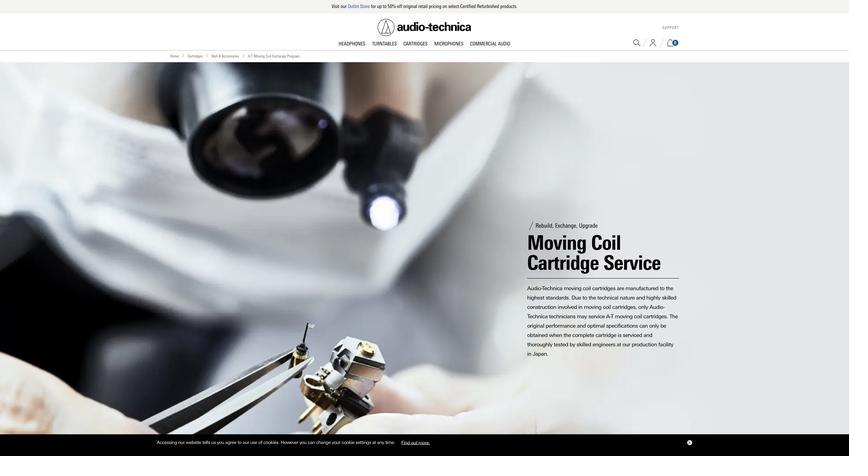 Task type: describe. For each thing, give the bounding box(es) containing it.
breadcrumbs image for cartridges
[[182, 54, 185, 57]]

find out more.
[[402, 441, 430, 446]]

agree
[[226, 441, 237, 446]]

is
[[618, 333, 622, 339]]

outlet
[[348, 3, 359, 9]]

0 horizontal spatial skilled
[[577, 342, 592, 348]]

turntables link
[[369, 41, 401, 47]]

0 vertical spatial and
[[637, 295, 646, 301]]

off
[[398, 3, 403, 9]]

highest
[[528, 295, 545, 301]]

styli & accessories
[[212, 54, 239, 58]]

0 vertical spatial in
[[579, 304, 583, 311]]

1 horizontal spatial the
[[589, 295, 597, 301]]

at inside audio-technica moving coil cartridges are manufactured to the highest standards.  due to the technical nature and highly skilled construction involved in moving coil cartridges, only audio- technica technicians may service a-t moving coil cartridges.  the original performance and optimal specifications can only be obtained when the complete cartridge is serviced and thoroughly tested by skilled engineers at our production facility in japan.
[[617, 342, 622, 348]]

microphones link
[[431, 41, 467, 47]]

involved
[[558, 304, 577, 311]]

0 link
[[667, 39, 679, 47]]

support
[[663, 26, 679, 30]]

0 vertical spatial cartridges
[[404, 41, 428, 47]]

facility
[[659, 342, 674, 348]]

on
[[443, 3, 448, 9]]

however
[[281, 441, 299, 446]]

select
[[449, 3, 459, 9]]

manufactured
[[626, 286, 659, 292]]

technicians
[[550, 314, 576, 320]]

are
[[617, 286, 625, 292]]

0 horizontal spatial a-
[[248, 54, 251, 58]]

when
[[549, 333, 563, 339]]

styli
[[212, 54, 218, 58]]

more.
[[419, 441, 430, 446]]

headphones link
[[336, 41, 369, 47]]

0 vertical spatial the
[[666, 286, 674, 292]]

home
[[170, 54, 179, 58]]

cartridges,
[[613, 304, 637, 311]]

service
[[589, 314, 605, 320]]

to right up
[[383, 3, 387, 9]]

refurbished
[[477, 3, 500, 9]]

due
[[572, 295, 582, 301]]

us
[[211, 441, 216, 446]]

2 you from the left
[[300, 441, 307, 446]]

breadcrumbs image for styli & accessories
[[205, 54, 209, 57]]

0 vertical spatial only
[[639, 304, 649, 311]]

cartridges
[[593, 286, 616, 292]]

1 vertical spatial in
[[528, 351, 532, 358]]

program
[[287, 54, 300, 58]]

coil
[[266, 54, 271, 58]]

0 horizontal spatial at
[[373, 441, 376, 446]]

2 vertical spatial and
[[644, 333, 653, 339]]

engineers
[[593, 342, 616, 348]]

visit
[[332, 3, 340, 9]]

commercial
[[470, 41, 497, 47]]

time.
[[386, 441, 395, 446]]

accessing our website tells us you agree to our use of cookies. however you can change your cookie settings at any time.
[[157, 441, 397, 446]]

to up the highly in the bottom of the page
[[660, 286, 665, 292]]

tested
[[554, 342, 569, 348]]

can inside audio-technica moving coil cartridges are manufactured to the highest standards.  due to the technical nature and highly skilled construction involved in moving coil cartridges, only audio- technica technicians may service a-t moving coil cartridges.  the original performance and optimal specifications can only be obtained when the complete cartridge is serviced and thoroughly tested by skilled engineers at our production facility in japan.
[[640, 323, 648, 329]]

1 you from the left
[[217, 441, 224, 446]]

magnifying glass image
[[634, 39, 641, 47]]

may
[[577, 314, 588, 320]]

turntables
[[372, 41, 397, 47]]

audio
[[498, 41, 511, 47]]

technical
[[598, 295, 619, 301]]

construction
[[528, 304, 557, 311]]

complete
[[573, 333, 595, 339]]

be
[[661, 323, 667, 329]]

1 vertical spatial audio-
[[650, 304, 666, 311]]

accessing
[[157, 441, 177, 446]]

find
[[402, 441, 410, 446]]

the
[[670, 314, 679, 320]]

0
[[675, 41, 677, 45]]

products.
[[501, 3, 518, 9]]

our left use
[[243, 441, 249, 446]]

1 vertical spatial cartridges link
[[188, 53, 203, 60]]

0 vertical spatial technica
[[543, 286, 563, 292]]

change
[[316, 441, 331, 446]]

a-t moving coil exchange program
[[248, 54, 300, 58]]

production
[[632, 342, 658, 348]]

original inside audio-technica moving coil cartridges are manufactured to the highest standards.  due to the technical nature and highly skilled construction involved in moving coil cartridges, only audio- technica technicians may service a-t moving coil cartridges.  the original performance and optimal specifications can only be obtained when the complete cartridge is serviced and thoroughly tested by skilled engineers at our production facility in japan.
[[528, 323, 545, 329]]



Task type: vqa. For each thing, say whether or not it's contained in the screenshot.
bottommost comfortable
no



Task type: locate. For each thing, give the bounding box(es) containing it.
retail
[[419, 3, 428, 9]]

1 horizontal spatial only
[[650, 323, 660, 329]]

store logo image
[[378, 19, 472, 36]]

technica
[[543, 286, 563, 292], [528, 314, 548, 320]]

1 vertical spatial and
[[577, 323, 586, 329]]

cartridge
[[596, 333, 617, 339]]

1 vertical spatial t
[[612, 314, 614, 320]]

divider line image left basket icon
[[661, 39, 665, 47]]

0 horizontal spatial original
[[404, 3, 418, 9]]

to right due
[[583, 295, 588, 301]]

serviced
[[623, 333, 643, 339]]

breadcrumbs image
[[182, 54, 185, 57], [205, 54, 209, 57], [242, 54, 245, 57]]

our down serviced
[[623, 342, 631, 348]]

styli & accessories link
[[212, 53, 239, 60]]

by
[[570, 342, 576, 348]]

at
[[617, 342, 622, 348], [373, 441, 376, 446]]

a- inside audio-technica moving coil cartridges are manufactured to the highest standards.  due to the technical nature and highly skilled construction involved in moving coil cartridges, only audio- technica technicians may service a-t moving coil cartridges.  the original performance and optimal specifications can only be obtained when the complete cartridge is serviced and thoroughly tested by skilled engineers at our production facility in japan.
[[607, 314, 612, 320]]

cartridges
[[404, 41, 428, 47], [188, 54, 203, 58]]

0 horizontal spatial divider line image
[[643, 39, 647, 47]]

commercial audio link
[[467, 41, 514, 47]]

can
[[640, 323, 648, 329], [308, 441, 315, 446]]

certified
[[461, 3, 476, 9]]

0 horizontal spatial only
[[639, 304, 649, 311]]

1 horizontal spatial can
[[640, 323, 648, 329]]

cartridges link
[[401, 41, 431, 47], [188, 53, 203, 60]]

microphones
[[435, 41, 464, 47]]

can up serviced
[[640, 323, 648, 329]]

performance
[[546, 323, 576, 329]]

to
[[383, 3, 387, 9], [660, 286, 665, 292], [583, 295, 588, 301], [238, 441, 242, 446]]

your
[[332, 441, 341, 446]]

2 horizontal spatial coil
[[635, 314, 643, 320]]

cross image
[[689, 442, 691, 445]]

1 horizontal spatial t
[[612, 314, 614, 320]]

t inside audio-technica moving coil cartridges are manufactured to the highest standards.  due to the technical nature and highly skilled construction involved in moving coil cartridges, only audio- technica technicians may service a-t moving coil cartridges.  the original performance and optimal specifications can only be obtained when the complete cartridge is serviced and thoroughly tested by skilled engineers at our production facility in japan.
[[612, 314, 614, 320]]

find out more. link
[[397, 438, 435, 448]]

thoroughly
[[528, 342, 553, 348]]

outlet store link
[[348, 3, 370, 9]]

highly
[[647, 295, 661, 301]]

commercial audio
[[470, 41, 511, 47]]

1 vertical spatial can
[[308, 441, 315, 446]]

1 horizontal spatial skilled
[[662, 295, 677, 301]]

any
[[377, 441, 384, 446]]

cookie
[[342, 441, 355, 446]]

in
[[579, 304, 583, 311], [528, 351, 532, 358]]

exchange
[[272, 54, 287, 58]]

50%-
[[388, 3, 398, 9]]

original up obtained
[[528, 323, 545, 329]]

cartridges link down store logo
[[401, 41, 431, 47]]

0 horizontal spatial cartridges
[[188, 54, 203, 58]]

skilled
[[662, 295, 677, 301], [577, 342, 592, 348]]

visit our outlet store for up to 50%-off original retail pricing on select certified refurbished products.
[[332, 3, 518, 9]]

at down is
[[617, 342, 622, 348]]

3 breadcrumbs image from the left
[[242, 54, 245, 57]]

only down the highly in the bottom of the page
[[639, 304, 649, 311]]

accessories
[[222, 54, 239, 58]]

0 vertical spatial audio-
[[528, 286, 543, 292]]

0 horizontal spatial moving
[[564, 286, 582, 292]]

can left change
[[308, 441, 315, 446]]

divider line image
[[643, 39, 647, 47], [661, 39, 665, 47]]

pricing
[[429, 3, 442, 9]]

out
[[411, 441, 418, 446]]

1 horizontal spatial breadcrumbs image
[[205, 54, 209, 57]]

breadcrumbs image right accessories on the top left of page
[[242, 54, 245, 57]]

you
[[217, 441, 224, 446], [300, 441, 307, 446]]

cartridges left styli
[[188, 54, 203, 58]]

2 vertical spatial coil
[[635, 314, 643, 320]]

1 horizontal spatial at
[[617, 342, 622, 348]]

specifications
[[607, 323, 639, 329]]

the right manufactured
[[666, 286, 674, 292]]

tells
[[202, 441, 210, 446]]

1 horizontal spatial cartridges link
[[401, 41, 431, 47]]

1 vertical spatial original
[[528, 323, 545, 329]]

store
[[360, 3, 370, 9]]

in left japan.
[[528, 351, 532, 358]]

1 horizontal spatial audio-
[[650, 304, 666, 311]]

our right visit
[[341, 3, 347, 9]]

2 breadcrumbs image from the left
[[205, 54, 209, 57]]

cartridges.
[[644, 314, 669, 320]]

1 horizontal spatial you
[[300, 441, 307, 446]]

0 vertical spatial moving
[[564, 286, 582, 292]]

t up the specifications
[[612, 314, 614, 320]]

0 horizontal spatial the
[[564, 333, 572, 339]]

only left be
[[650, 323, 660, 329]]

1 horizontal spatial cartridges
[[404, 41, 428, 47]]

0 horizontal spatial breadcrumbs image
[[182, 54, 185, 57]]

1 vertical spatial only
[[650, 323, 660, 329]]

up
[[377, 3, 382, 9]]

1 horizontal spatial in
[[579, 304, 583, 311]]

0 horizontal spatial audio-
[[528, 286, 543, 292]]

basket image
[[667, 39, 675, 47]]

the up "by" on the right bottom of the page
[[564, 333, 572, 339]]

0 vertical spatial skilled
[[662, 295, 677, 301]]

1 divider line image from the left
[[643, 39, 647, 47]]

1 breadcrumbs image from the left
[[182, 54, 185, 57]]

moving
[[254, 54, 265, 58]]

in up may
[[579, 304, 583, 311]]

1 vertical spatial coil
[[603, 304, 611, 311]]

2 divider line image from the left
[[661, 39, 665, 47]]

1 horizontal spatial original
[[528, 323, 545, 329]]

cartridges link left styli
[[188, 53, 203, 60]]

1 vertical spatial moving
[[584, 304, 602, 311]]

original right the off
[[404, 3, 418, 9]]

audio-
[[528, 286, 543, 292], [650, 304, 666, 311]]

website
[[186, 441, 201, 446]]

1 vertical spatial at
[[373, 441, 376, 446]]

2 vertical spatial the
[[564, 333, 572, 339]]

obtained
[[528, 333, 548, 339]]

a- right service
[[607, 314, 612, 320]]

our inside audio-technica moving coil cartridges are manufactured to the highest standards.  due to the technical nature and highly skilled construction involved in moving coil cartridges, only audio- technica technicians may service a-t moving coil cartridges.  the original performance and optimal specifications can only be obtained when the complete cartridge is serviced and thoroughly tested by skilled engineers at our production facility in japan.
[[623, 342, 631, 348]]

2 vertical spatial moving
[[616, 314, 633, 320]]

nature
[[620, 295, 635, 301]]

support link
[[663, 26, 679, 30]]

divider line image right the magnifying glass image
[[643, 39, 647, 47]]

2 horizontal spatial the
[[666, 286, 674, 292]]

skilled right the highly in the bottom of the page
[[662, 295, 677, 301]]

coil down technical
[[603, 304, 611, 311]]

at left any
[[373, 441, 376, 446]]

moving up service
[[584, 304, 602, 311]]

0 horizontal spatial t
[[251, 54, 253, 58]]

cartridges down store logo
[[404, 41, 428, 47]]

0 horizontal spatial coil
[[583, 286, 591, 292]]

and up production
[[644, 333, 653, 339]]

1 horizontal spatial moving
[[584, 304, 602, 311]]

of
[[259, 441, 262, 446]]

coil left cartridges
[[583, 286, 591, 292]]

t left moving
[[251, 54, 253, 58]]

2 horizontal spatial breadcrumbs image
[[242, 54, 245, 57]]

1 horizontal spatial divider line image
[[661, 39, 665, 47]]

2 horizontal spatial moving
[[616, 314, 633, 320]]

optimal
[[588, 323, 605, 329]]

and down may
[[577, 323, 586, 329]]

cookies.
[[264, 441, 280, 446]]

japan.
[[533, 351, 549, 358]]

audio-technica moving coil cartridges are manufactured to the highest standards.  due to the technical nature and highly skilled construction involved in moving coil cartridges, only audio- technica technicians may service a-t moving coil cartridges.  the original performance and optimal specifications can only be obtained when the complete cartridge is serviced and thoroughly tested by skilled engineers at our production facility in japan.
[[528, 286, 679, 358]]

original
[[404, 3, 418, 9], [528, 323, 545, 329]]

audio- up highest
[[528, 286, 543, 292]]

0 horizontal spatial in
[[528, 351, 532, 358]]

to right agree
[[238, 441, 242, 446]]

for
[[371, 3, 376, 9]]

moving up due
[[564, 286, 582, 292]]

the down cartridges
[[589, 295, 597, 301]]

0 horizontal spatial can
[[308, 441, 315, 446]]

moving down cartridges,
[[616, 314, 633, 320]]

technica down construction
[[528, 314, 548, 320]]

1 vertical spatial cartridges
[[188, 54, 203, 58]]

you right 'us'
[[217, 441, 224, 446]]

&
[[219, 54, 221, 58]]

our
[[341, 3, 347, 9], [623, 342, 631, 348], [178, 441, 185, 446], [243, 441, 249, 446]]

coil down cartridges,
[[635, 314, 643, 320]]

and down manufactured
[[637, 295, 646, 301]]

1 horizontal spatial a-
[[607, 314, 612, 320]]

1 vertical spatial technica
[[528, 314, 548, 320]]

use
[[250, 441, 257, 446]]

our left website
[[178, 441, 185, 446]]

technica up standards.
[[543, 286, 563, 292]]

0 vertical spatial coil
[[583, 286, 591, 292]]

0 vertical spatial a-
[[248, 54, 251, 58]]

skilled down complete
[[577, 342, 592, 348]]

1 vertical spatial skilled
[[577, 342, 592, 348]]

0 vertical spatial original
[[404, 3, 418, 9]]

1 horizontal spatial coil
[[603, 304, 611, 311]]

breadcrumbs image left styli
[[205, 54, 209, 57]]

0 horizontal spatial you
[[217, 441, 224, 446]]

moving
[[564, 286, 582, 292], [584, 304, 602, 311], [616, 314, 633, 320]]

0 vertical spatial cartridges link
[[401, 41, 431, 47]]

audio- up cartridges.
[[650, 304, 666, 311]]

breadcrumbs image right home
[[182, 54, 185, 57]]

0 vertical spatial can
[[640, 323, 648, 329]]

standards.
[[546, 295, 571, 301]]

home link
[[170, 53, 179, 60]]

t
[[251, 54, 253, 58], [612, 314, 614, 320]]

you right however
[[300, 441, 307, 446]]

a- left moving
[[248, 54, 251, 58]]

only
[[639, 304, 649, 311], [650, 323, 660, 329]]

0 vertical spatial at
[[617, 342, 622, 348]]

0 vertical spatial t
[[251, 54, 253, 58]]

1 vertical spatial a-
[[607, 314, 612, 320]]

settings
[[356, 441, 371, 446]]

0 horizontal spatial cartridges link
[[188, 53, 203, 60]]

a-
[[248, 54, 251, 58], [607, 314, 612, 320]]

1 vertical spatial the
[[589, 295, 597, 301]]

headphones
[[339, 41, 366, 47]]



